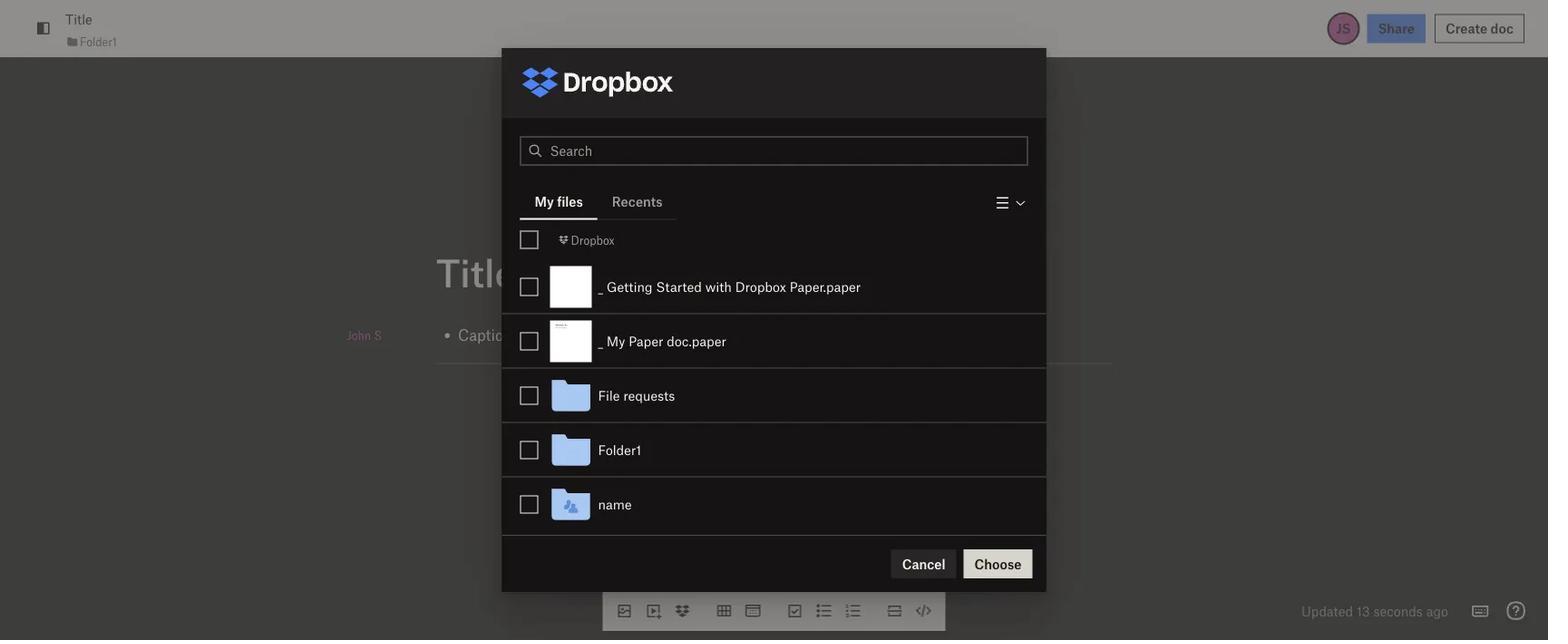 Task type: describe. For each thing, give the bounding box(es) containing it.
requests
[[624, 388, 675, 404]]

tab list containing my files
[[520, 184, 678, 220]]

getting
[[607, 279, 653, 295]]

file requests
[[598, 388, 675, 404]]

cancel button
[[892, 550, 957, 579]]

seconds
[[1374, 603, 1424, 619]]

create
[[1446, 20, 1488, 36]]

0 vertical spatial dropbox
[[571, 233, 615, 247]]

title link
[[65, 9, 92, 30]]

recents tab
[[598, 184, 678, 219]]

caption
[[458, 325, 513, 344]]

file requests button
[[544, 369, 1047, 423]]

paper.paper
[[790, 279, 861, 295]]

name
[[598, 497, 632, 513]]

started
[[656, 279, 702, 295]]

my inside button
[[607, 333, 626, 349]]

0 horizontal spatial title
[[65, 11, 92, 27]]

my files tab
[[520, 184, 598, 219]]

_ my paper doc.paper
[[598, 333, 727, 349]]

row group containing _ getting started with dropbox paper.paper
[[502, 259, 1047, 532]]

recents
[[612, 194, 663, 210]]

_ getting started with dropbox paper.paper
[[598, 279, 861, 295]]

cancel
[[903, 556, 946, 572]]



Task type: locate. For each thing, give the bounding box(es) containing it.
name button
[[544, 478, 1047, 532]]

_
[[598, 279, 603, 295], [598, 333, 603, 349]]

_ left paper
[[598, 333, 603, 349]]

1 vertical spatial title
[[436, 249, 516, 295]]

js button
[[1328, 12, 1361, 45]]

create doc
[[1446, 20, 1514, 36]]

folder1 down "title" link
[[80, 35, 117, 48]]

my
[[535, 194, 554, 210], [607, 333, 626, 349]]

1 horizontal spatial my
[[607, 333, 626, 349]]

my inside tab
[[535, 194, 554, 210]]

1 vertical spatial folder1
[[598, 442, 642, 458]]

doc.paper
[[667, 333, 727, 349]]

0 horizontal spatial my
[[535, 194, 554, 210]]

ago
[[1427, 603, 1449, 619]]

dropbox inside button
[[736, 279, 787, 295]]

dropbox down files
[[571, 233, 615, 247]]

paper
[[629, 333, 664, 349]]

_ getting started with dropbox paper.paper button
[[544, 260, 1047, 314]]

title up caption
[[436, 249, 516, 295]]

_ my paper doc.paper button
[[544, 314, 1047, 369]]

folder1
[[80, 35, 117, 48], [598, 442, 642, 458]]

dropbox
[[571, 233, 615, 247], [736, 279, 787, 295]]

_ for _ getting started with dropbox paper.paper
[[598, 279, 603, 295]]

folder1 button
[[544, 423, 1047, 478]]

folder1 for folder1 link
[[80, 35, 117, 48]]

2 _ from the top
[[598, 333, 603, 349]]

1 _ from the top
[[598, 279, 603, 295]]

_ inside button
[[598, 279, 603, 295]]

folder1 up name
[[598, 442, 642, 458]]

my files
[[535, 194, 583, 210]]

folder1 for folder1 button
[[598, 442, 642, 458]]

share button
[[1368, 14, 1426, 43]]

title
[[65, 11, 92, 27], [436, 249, 516, 295]]

0 vertical spatial title
[[65, 11, 92, 27]]

files
[[557, 194, 583, 210]]

updated
[[1302, 603, 1354, 619]]

dropbox right the with
[[736, 279, 787, 295]]

share
[[1379, 20, 1416, 36]]

_ left getting in the top left of the page
[[598, 279, 603, 295]]

tab list
[[520, 184, 678, 220]]

my left files
[[535, 194, 554, 210]]

0 vertical spatial _
[[598, 279, 603, 295]]

updated 13 seconds ago
[[1302, 603, 1449, 619]]

Search text field
[[550, 137, 1028, 165]]

dropbox link
[[557, 231, 615, 249]]

1 horizontal spatial dropbox
[[736, 279, 787, 295]]

0 vertical spatial folder1
[[80, 35, 117, 48]]

1 horizontal spatial folder1
[[598, 442, 642, 458]]

0 vertical spatial my
[[535, 194, 554, 210]]

with
[[706, 279, 732, 295]]

folder1 link
[[65, 32, 117, 51]]

_ for _ my paper doc.paper
[[598, 333, 603, 349]]

folder1 inside button
[[598, 442, 642, 458]]

doc
[[1491, 20, 1514, 36]]

create doc button
[[1435, 14, 1525, 43]]

_ inside button
[[598, 333, 603, 349]]

title up folder1 link
[[65, 11, 92, 27]]

file
[[598, 388, 620, 404]]

1 horizontal spatial title
[[436, 249, 516, 295]]

1 vertical spatial my
[[607, 333, 626, 349]]

13
[[1357, 603, 1371, 619]]

js
[[1337, 20, 1352, 36]]

my left paper
[[607, 333, 626, 349]]

0 horizontal spatial folder1
[[80, 35, 117, 48]]

1 vertical spatial _
[[598, 333, 603, 349]]

1 vertical spatial dropbox
[[736, 279, 787, 295]]

row group
[[502, 259, 1047, 532]]

0 horizontal spatial dropbox
[[571, 233, 615, 247]]



Task type: vqa. For each thing, say whether or not it's contained in the screenshot.
AGO
yes



